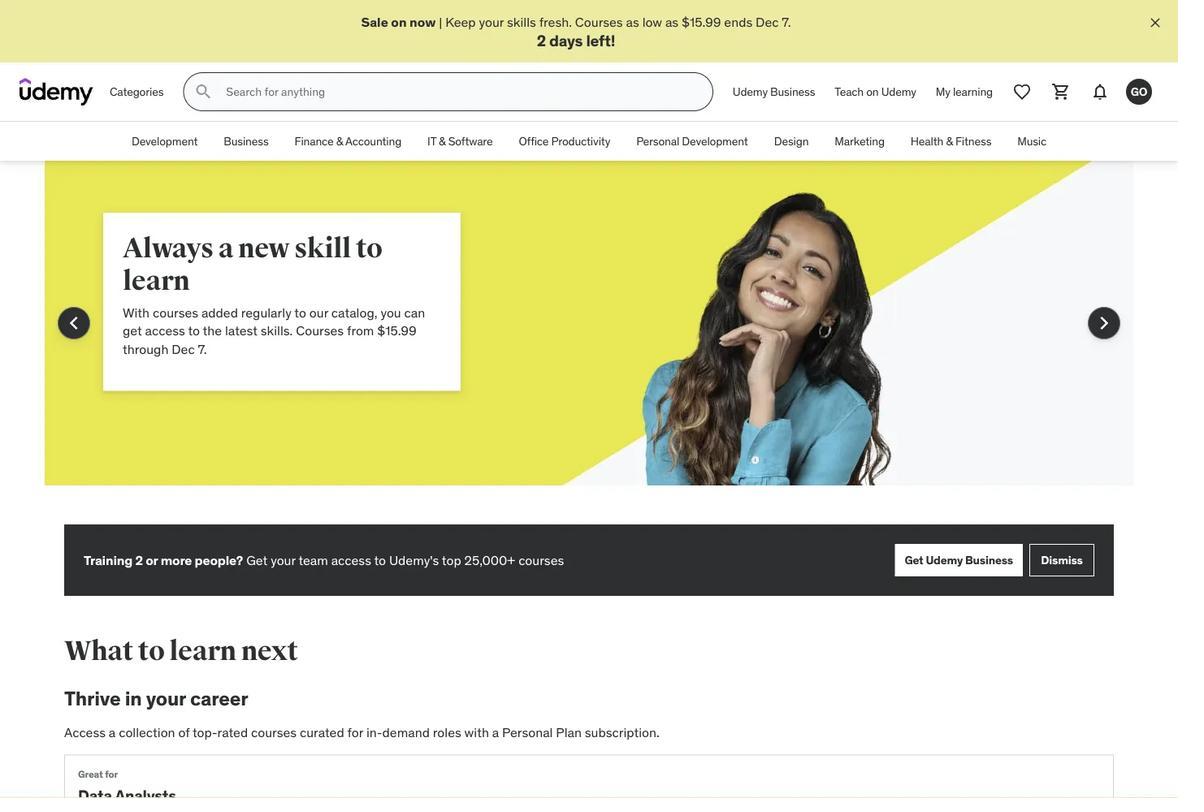 Task type: locate. For each thing, give the bounding box(es) containing it.
courses down our
[[296, 323, 344, 339]]

learn up career
[[169, 635, 236, 669]]

7. down the
[[198, 341, 207, 358]]

sale on now | keep your skills fresh. courses as low as $15.99 ends dec 7. 2 days left!
[[361, 13, 791, 50]]

1 & from the left
[[336, 134, 343, 149]]

as
[[626, 13, 639, 30], [666, 13, 679, 30]]

25,000+
[[465, 552, 515, 569]]

keep
[[446, 13, 476, 30]]

1 vertical spatial business
[[224, 134, 269, 149]]

0 horizontal spatial dec
[[172, 341, 195, 358]]

access right team
[[331, 552, 371, 569]]

1 horizontal spatial dec
[[756, 13, 779, 30]]

dec right through
[[172, 341, 195, 358]]

1 horizontal spatial for
[[347, 725, 363, 741]]

0 horizontal spatial udemy
[[733, 84, 768, 99]]

close image
[[1148, 15, 1164, 31]]

$15.99 inside always a new skill to learn with courses added regularly to our catalog, you can get access to the latest skills. courses from $15.99 through dec 7.
[[377, 323, 417, 339]]

1 vertical spatial $15.99
[[377, 323, 417, 339]]

dec right ends
[[756, 13, 779, 30]]

0 vertical spatial personal
[[636, 134, 680, 149]]

1 development from the left
[[132, 134, 198, 149]]

&
[[336, 134, 343, 149], [439, 134, 446, 149], [946, 134, 953, 149]]

2 horizontal spatial udemy
[[926, 553, 963, 568]]

1 horizontal spatial development
[[682, 134, 748, 149]]

1 horizontal spatial your
[[271, 552, 296, 569]]

design link
[[761, 122, 822, 161]]

a right with
[[492, 725, 499, 741]]

days
[[549, 30, 583, 50]]

& right it
[[439, 134, 446, 149]]

a left new
[[218, 232, 233, 266]]

what
[[64, 635, 133, 669]]

7. right ends
[[782, 13, 791, 30]]

for left in-
[[347, 725, 363, 741]]

0 horizontal spatial &
[[336, 134, 343, 149]]

accounting
[[345, 134, 402, 149]]

sale
[[361, 13, 388, 30]]

0 vertical spatial 7.
[[782, 13, 791, 30]]

1 horizontal spatial courses
[[251, 725, 297, 741]]

0 horizontal spatial courses
[[153, 305, 198, 321]]

get
[[246, 552, 268, 569], [905, 553, 924, 568]]

0 horizontal spatial for
[[105, 768, 118, 781]]

office
[[519, 134, 549, 149]]

0 horizontal spatial as
[[626, 13, 639, 30]]

access up through
[[145, 323, 185, 339]]

2 horizontal spatial your
[[479, 13, 504, 30]]

to left our
[[294, 305, 306, 321]]

training
[[84, 552, 132, 569]]

0 vertical spatial business
[[771, 84, 815, 99]]

development inside personal development link
[[682, 134, 748, 149]]

courses up left!
[[575, 13, 623, 30]]

design
[[774, 134, 809, 149]]

1 as from the left
[[626, 13, 639, 30]]

1 vertical spatial access
[[331, 552, 371, 569]]

0 horizontal spatial get
[[246, 552, 268, 569]]

2 development from the left
[[682, 134, 748, 149]]

fresh.
[[539, 13, 572, 30]]

thrive in your career
[[64, 687, 248, 711]]

0 horizontal spatial access
[[145, 323, 185, 339]]

courses right rated
[[251, 725, 297, 741]]

1 horizontal spatial on
[[867, 84, 879, 99]]

business left dismiss
[[966, 553, 1013, 568]]

courses right with
[[153, 305, 198, 321]]

our
[[309, 305, 328, 321]]

to left the
[[188, 323, 200, 339]]

0 horizontal spatial development
[[132, 134, 198, 149]]

go
[[1131, 84, 1148, 99]]

udemy image
[[20, 78, 93, 106]]

in-
[[367, 725, 382, 741]]

productivity
[[551, 134, 610, 149]]

0 vertical spatial access
[[145, 323, 185, 339]]

carousel element
[[45, 161, 1134, 525]]

as right low
[[666, 13, 679, 30]]

a inside always a new skill to learn with courses added regularly to our catalog, you can get access to the latest skills. courses from $15.99 through dec 7.
[[218, 232, 233, 266]]

0 vertical spatial 2
[[537, 30, 546, 50]]

collection
[[119, 725, 175, 741]]

0 horizontal spatial 7.
[[198, 341, 207, 358]]

personal right productivity
[[636, 134, 680, 149]]

1 vertical spatial dec
[[172, 341, 195, 358]]

0 vertical spatial learn
[[123, 264, 190, 298]]

udemy business link
[[723, 72, 825, 112]]

$15.99 left ends
[[682, 13, 721, 30]]

2 down fresh.
[[537, 30, 546, 50]]

1 vertical spatial your
[[271, 552, 296, 569]]

0 horizontal spatial business
[[224, 134, 269, 149]]

your left team
[[271, 552, 296, 569]]

& right finance
[[336, 134, 343, 149]]

a right access
[[109, 725, 116, 741]]

on for sale on now | keep your skills fresh. courses as low as $15.99 ends dec 7. 2 days left!
[[391, 13, 407, 30]]

1 horizontal spatial 7.
[[782, 13, 791, 30]]

finance & accounting
[[295, 134, 402, 149]]

dec
[[756, 13, 779, 30], [172, 341, 195, 358]]

as left low
[[626, 13, 639, 30]]

the
[[203, 323, 222, 339]]

access
[[145, 323, 185, 339], [331, 552, 371, 569]]

1 vertical spatial 7.
[[198, 341, 207, 358]]

1 horizontal spatial $15.99
[[682, 13, 721, 30]]

0 vertical spatial courses
[[575, 13, 623, 30]]

to up thrive in your career
[[138, 635, 164, 669]]

your right in
[[146, 687, 186, 711]]

1 horizontal spatial as
[[666, 13, 679, 30]]

2 horizontal spatial &
[[946, 134, 953, 149]]

in
[[125, 687, 142, 711]]

on
[[391, 13, 407, 30], [867, 84, 879, 99]]

0 horizontal spatial personal
[[502, 725, 553, 741]]

business inside "link"
[[771, 84, 815, 99]]

1 horizontal spatial &
[[439, 134, 446, 149]]

0 vertical spatial dec
[[756, 13, 779, 30]]

submit search image
[[194, 82, 213, 102]]

2 vertical spatial business
[[966, 553, 1013, 568]]

on inside sale on now | keep your skills fresh. courses as low as $15.99 ends dec 7. 2 days left!
[[391, 13, 407, 30]]

my
[[936, 84, 951, 99]]

with
[[123, 305, 150, 321]]

a for always
[[218, 232, 233, 266]]

development down categories dropdown button
[[132, 134, 198, 149]]

get udemy business link
[[895, 545, 1023, 577]]

0 vertical spatial $15.99
[[682, 13, 721, 30]]

your left "skills" on the left
[[479, 13, 504, 30]]

for
[[347, 725, 363, 741], [105, 768, 118, 781]]

0 horizontal spatial on
[[391, 13, 407, 30]]

it & software
[[428, 134, 493, 149]]

personal
[[636, 134, 680, 149], [502, 725, 553, 741]]

it & software link
[[415, 122, 506, 161]]

0 horizontal spatial your
[[146, 687, 186, 711]]

great for
[[78, 768, 118, 781]]

7.
[[782, 13, 791, 30], [198, 341, 207, 358]]

business left finance
[[224, 134, 269, 149]]

0 horizontal spatial $15.99
[[377, 323, 417, 339]]

1 horizontal spatial courses
[[575, 13, 623, 30]]

your
[[479, 13, 504, 30], [271, 552, 296, 569], [146, 687, 186, 711]]

1 vertical spatial courses
[[296, 323, 344, 339]]

2 vertical spatial courses
[[251, 725, 297, 741]]

2 as from the left
[[666, 13, 679, 30]]

go link
[[1120, 72, 1159, 112]]

1 horizontal spatial business
[[771, 84, 815, 99]]

finance
[[295, 134, 334, 149]]

now
[[410, 13, 436, 30]]

dismiss
[[1041, 553, 1083, 568]]

0 horizontal spatial a
[[109, 725, 116, 741]]

health & fitness
[[911, 134, 992, 149]]

through
[[123, 341, 169, 358]]

personal left plan
[[502, 725, 553, 741]]

great
[[78, 768, 103, 781]]

$15.99 down "you"
[[377, 323, 417, 339]]

you
[[381, 305, 401, 321]]

top
[[442, 552, 461, 569]]

0 vertical spatial courses
[[153, 305, 198, 321]]

for right great
[[105, 768, 118, 781]]

7. inside sale on now | keep your skills fresh. courses as low as $15.99 ends dec 7. 2 days left!
[[782, 13, 791, 30]]

0 vertical spatial on
[[391, 13, 407, 30]]

learn up with
[[123, 264, 190, 298]]

a
[[218, 232, 233, 266], [109, 725, 116, 741], [492, 725, 499, 741]]

training 2 or more people? get your team access to udemy's top 25,000+ courses
[[84, 552, 564, 569]]

2 horizontal spatial business
[[966, 553, 1013, 568]]

0 vertical spatial your
[[479, 13, 504, 30]]

& for software
[[439, 134, 446, 149]]

0 horizontal spatial courses
[[296, 323, 344, 339]]

categories button
[[100, 72, 173, 112]]

7. inside always a new skill to learn with courses added regularly to our catalog, you can get access to the latest skills. courses from $15.99 through dec 7.
[[198, 341, 207, 358]]

3 & from the left
[[946, 134, 953, 149]]

more
[[161, 552, 192, 569]]

previous image
[[61, 311, 87, 337]]

0 horizontal spatial 2
[[135, 552, 143, 569]]

on right teach in the right top of the page
[[867, 84, 879, 99]]

teach
[[835, 84, 864, 99]]

added
[[201, 305, 238, 321]]

wishlist image
[[1013, 82, 1032, 102]]

1 horizontal spatial 2
[[537, 30, 546, 50]]

courses
[[153, 305, 198, 321], [519, 552, 564, 569], [251, 725, 297, 741]]

1 vertical spatial learn
[[169, 635, 236, 669]]

1 horizontal spatial access
[[331, 552, 371, 569]]

notifications image
[[1091, 82, 1110, 102]]

on left now
[[391, 13, 407, 30]]

left!
[[586, 30, 615, 50]]

development left design
[[682, 134, 748, 149]]

business up design
[[771, 84, 815, 99]]

& right health
[[946, 134, 953, 149]]

2 & from the left
[[439, 134, 446, 149]]

1 vertical spatial personal
[[502, 725, 553, 741]]

or
[[146, 552, 158, 569]]

courses right 25,000+
[[519, 552, 564, 569]]

latest
[[225, 323, 258, 339]]

& for accounting
[[336, 134, 343, 149]]

music link
[[1005, 122, 1060, 161]]

skill
[[294, 232, 351, 266]]

2
[[537, 30, 546, 50], [135, 552, 143, 569]]

2 left or
[[135, 552, 143, 569]]

1 vertical spatial on
[[867, 84, 879, 99]]

0 vertical spatial for
[[347, 725, 363, 741]]

$15.99
[[682, 13, 721, 30], [377, 323, 417, 339]]

courses
[[575, 13, 623, 30], [296, 323, 344, 339]]

health & fitness link
[[898, 122, 1005, 161]]

learn
[[123, 264, 190, 298], [169, 635, 236, 669]]

1 horizontal spatial a
[[218, 232, 233, 266]]

get udemy business
[[905, 553, 1013, 568]]

udemy
[[733, 84, 768, 99], [882, 84, 917, 99], [926, 553, 963, 568]]

courses inside always a new skill to learn with courses added regularly to our catalog, you can get access to the latest skills. courses from $15.99 through dec 7.
[[296, 323, 344, 339]]

to
[[356, 232, 382, 266], [294, 305, 306, 321], [188, 323, 200, 339], [374, 552, 386, 569], [138, 635, 164, 669]]

2 horizontal spatial courses
[[519, 552, 564, 569]]



Task type: vqa. For each thing, say whether or not it's contained in the screenshot.
roles
yes



Task type: describe. For each thing, give the bounding box(es) containing it.
1 vertical spatial courses
[[519, 552, 564, 569]]

roles
[[433, 725, 461, 741]]

always
[[123, 232, 214, 266]]

from
[[347, 323, 374, 339]]

1 horizontal spatial personal
[[636, 134, 680, 149]]

dec inside sale on now | keep your skills fresh. courses as low as $15.99 ends dec 7. 2 days left!
[[756, 13, 779, 30]]

skills.
[[261, 323, 293, 339]]

plan
[[556, 725, 582, 741]]

people?
[[195, 552, 243, 569]]

courses inside thrive in your career element
[[251, 725, 297, 741]]

2 horizontal spatial a
[[492, 725, 499, 741]]

access
[[64, 725, 106, 741]]

next
[[241, 635, 298, 669]]

categories
[[110, 84, 164, 99]]

regularly
[[241, 305, 292, 321]]

fitness
[[956, 134, 992, 149]]

thrive
[[64, 687, 121, 711]]

business link
[[211, 122, 282, 161]]

udemy inside "link"
[[733, 84, 768, 99]]

health
[[911, 134, 944, 149]]

it
[[428, 134, 436, 149]]

curated
[[300, 725, 344, 741]]

courses inside always a new skill to learn with courses added regularly to our catalog, you can get access to the latest skills. courses from $15.99 through dec 7.
[[153, 305, 198, 321]]

to right skill
[[356, 232, 382, 266]]

get
[[123, 323, 142, 339]]

music
[[1018, 134, 1047, 149]]

next image
[[1091, 311, 1117, 337]]

can
[[404, 305, 425, 321]]

teach on udemy link
[[825, 72, 926, 112]]

my learning
[[936, 84, 993, 99]]

skills
[[507, 13, 536, 30]]

personal development
[[636, 134, 748, 149]]

finance & accounting link
[[282, 122, 415, 161]]

team
[[299, 552, 328, 569]]

|
[[439, 13, 443, 30]]

a for access
[[109, 725, 116, 741]]

top-
[[193, 725, 217, 741]]

rated
[[217, 725, 248, 741]]

teach on udemy
[[835, 84, 917, 99]]

software
[[448, 134, 493, 149]]

dismiss button
[[1030, 545, 1095, 577]]

marketing
[[835, 134, 885, 149]]

marketing link
[[822, 122, 898, 161]]

development inside development link
[[132, 134, 198, 149]]

to left udemy's
[[374, 552, 386, 569]]

access inside always a new skill to learn with courses added regularly to our catalog, you can get access to the latest skills. courses from $15.99 through dec 7.
[[145, 323, 185, 339]]

udemy's
[[389, 552, 439, 569]]

on for teach on udemy
[[867, 84, 879, 99]]

learning
[[953, 84, 993, 99]]

ends
[[724, 13, 753, 30]]

your inside sale on now | keep your skills fresh. courses as low as $15.99 ends dec 7. 2 days left!
[[479, 13, 504, 30]]

office productivity link
[[506, 122, 623, 161]]

shopping cart with 0 items image
[[1052, 82, 1071, 102]]

dec inside always a new skill to learn with courses added regularly to our catalog, you can get access to the latest skills. courses from $15.99 through dec 7.
[[172, 341, 195, 358]]

1 horizontal spatial udemy
[[882, 84, 917, 99]]

Search for anything text field
[[223, 78, 693, 106]]

personal inside thrive in your career element
[[502, 725, 553, 741]]

1 vertical spatial 2
[[135, 552, 143, 569]]

low
[[643, 13, 662, 30]]

subscription.
[[585, 725, 660, 741]]

career
[[190, 687, 248, 711]]

development link
[[119, 122, 211, 161]]

2 inside sale on now | keep your skills fresh. courses as low as $15.99 ends dec 7. 2 days left!
[[537, 30, 546, 50]]

office productivity
[[519, 134, 610, 149]]

with
[[465, 725, 489, 741]]

udemy business
[[733, 84, 815, 99]]

my learning link
[[926, 72, 1003, 112]]

1 vertical spatial for
[[105, 768, 118, 781]]

2 vertical spatial your
[[146, 687, 186, 711]]

of
[[178, 725, 190, 741]]

learn inside always a new skill to learn with courses added regularly to our catalog, you can get access to the latest skills. courses from $15.99 through dec 7.
[[123, 264, 190, 298]]

$15.99 inside sale on now | keep your skills fresh. courses as low as $15.99 ends dec 7. 2 days left!
[[682, 13, 721, 30]]

what to learn next
[[64, 635, 298, 669]]

1 horizontal spatial get
[[905, 553, 924, 568]]

personal development link
[[623, 122, 761, 161]]

always a new skill to learn with courses added regularly to our catalog, you can get access to the latest skills. courses from $15.99 through dec 7.
[[123, 232, 425, 358]]

catalog,
[[331, 305, 378, 321]]

new
[[238, 232, 290, 266]]

thrive in your career element
[[64, 687, 1114, 799]]

& for fitness
[[946, 134, 953, 149]]

courses inside sale on now | keep your skills fresh. courses as low as $15.99 ends dec 7. 2 days left!
[[575, 13, 623, 30]]

access a collection of top-rated courses curated for in-demand roles with a personal plan subscription.
[[64, 725, 660, 741]]



